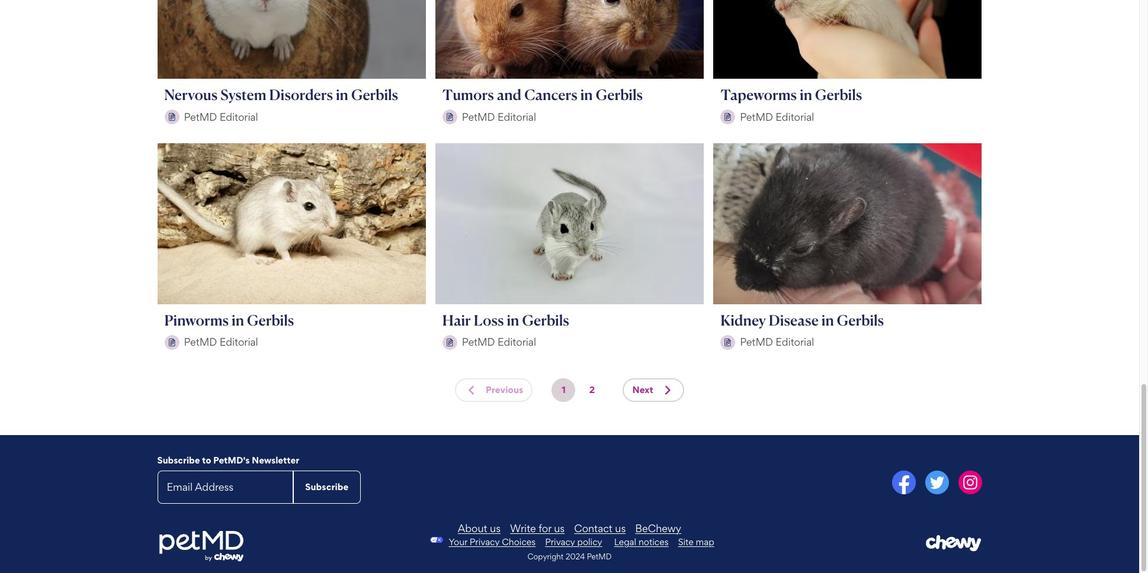Task type: vqa. For each thing, say whether or not it's contained in the screenshot.
"Pinworms"
yes



Task type: describe. For each thing, give the bounding box(es) containing it.
site map link
[[678, 537, 714, 548]]

pinworms
[[164, 312, 229, 329]]

about
[[458, 522, 487, 535]]

editorial for pinworms
[[220, 336, 258, 348]]

notices
[[639, 537, 669, 548]]

by image for pinworms in gerbils
[[164, 335, 179, 350]]

legal
[[614, 537, 636, 548]]

in right loss
[[507, 312, 519, 329]]

petmd for pinworms
[[184, 336, 217, 348]]

petmd editorial for tumors
[[462, 111, 536, 123]]

policy
[[577, 537, 602, 548]]

hair loss in gerbils
[[442, 312, 569, 329]]

loss
[[474, 312, 504, 329]]

about us
[[458, 522, 501, 535]]

tapeworms
[[720, 86, 797, 104]]

kidney
[[720, 312, 766, 329]]

map
[[696, 537, 714, 548]]

cancers
[[524, 86, 577, 104]]

us for contact us
[[615, 522, 626, 535]]

nervous system disorders in gerbils
[[164, 86, 398, 104]]

petmd for nervous
[[184, 111, 217, 123]]

disorders
[[269, 86, 333, 104]]

your privacy choices link
[[449, 537, 536, 548]]

and
[[497, 86, 522, 104]]

contact
[[574, 522, 612, 535]]

copyright
[[528, 552, 564, 562]]

choices
[[502, 537, 536, 548]]

petmd for tapeworms
[[740, 111, 773, 123]]

subscribe button
[[293, 471, 360, 504]]

in right disease
[[822, 312, 834, 329]]

bechewy link
[[635, 522, 681, 535]]

petmd home image
[[157, 530, 244, 564]]

1 privacy from the left
[[470, 537, 500, 548]]

site
[[678, 537, 694, 548]]

privacy policy
[[545, 537, 602, 548]]

petmd editorial for hair
[[462, 336, 536, 348]]

petmd down policy on the right of page
[[587, 552, 612, 562]]

next
[[632, 384, 653, 396]]

your privacy choices
[[449, 537, 536, 548]]

us for about us
[[490, 522, 501, 535]]

chewy logo image
[[926, 535, 982, 552]]

twitter image
[[925, 471, 949, 495]]

legal notices
[[614, 537, 669, 548]]

to
[[202, 455, 211, 466]]

hair
[[442, 312, 471, 329]]

petmd editorial for pinworms
[[184, 336, 258, 348]]

2024
[[566, 552, 585, 562]]

by image for tumors and cancers in gerbils
[[442, 110, 457, 125]]

site map
[[678, 537, 714, 548]]

by image for hair loss in gerbils
[[442, 335, 457, 350]]

petmd for hair
[[462, 336, 495, 348]]



Task type: locate. For each thing, give the bounding box(es) containing it.
write
[[510, 522, 536, 535]]

kidney disease in gerbils
[[720, 312, 884, 329]]

bechewy
[[635, 522, 681, 535]]

petmd's
[[213, 455, 250, 466]]

write for us
[[510, 522, 565, 535]]

contact us
[[574, 522, 626, 535]]

editorial down tapeworms in gerbils
[[776, 111, 814, 123]]

editorial for nervous
[[220, 111, 258, 123]]

petmd down nervous
[[184, 111, 217, 123]]

disease
[[769, 312, 819, 329]]

tumors and cancers in gerbils
[[442, 86, 643, 104]]

None email field
[[157, 471, 293, 504]]

legal notices link
[[614, 537, 669, 548]]

petmd editorial for tapeworms
[[740, 111, 814, 123]]

1 horizontal spatial privacy
[[545, 537, 575, 548]]

petmd for kidney
[[740, 336, 773, 348]]

about us link
[[458, 522, 501, 535]]

1 vertical spatial subscribe
[[305, 482, 349, 493]]

in
[[336, 86, 348, 104], [580, 86, 593, 104], [800, 86, 812, 104], [232, 312, 244, 329], [507, 312, 519, 329], [822, 312, 834, 329]]

editorial down system
[[220, 111, 258, 123]]

petmd editorial down disease
[[740, 336, 814, 348]]

by image down tapeworms
[[720, 110, 735, 125]]

in right the cancers
[[580, 86, 593, 104]]

facebook image
[[892, 471, 916, 495]]

by image down nervous
[[164, 110, 179, 125]]

editorial for hair
[[498, 336, 536, 348]]

in right 'disorders'
[[336, 86, 348, 104]]

subscribe
[[157, 455, 200, 466], [305, 482, 349, 493]]

petmd editorial down hair loss in gerbils
[[462, 336, 536, 348]]

1 horizontal spatial by image
[[720, 110, 735, 125]]

petmd editorial for nervous
[[184, 111, 258, 123]]

petmd for tumors
[[462, 111, 495, 123]]

subscribe for subscribe to petmd's newsletter
[[157, 455, 200, 466]]

by image
[[164, 110, 179, 125], [442, 110, 457, 125], [442, 335, 457, 350], [720, 335, 735, 350]]

1 vertical spatial by image
[[164, 335, 179, 350]]

pinworms in gerbils
[[164, 312, 294, 329]]

by image down hair
[[442, 335, 457, 350]]

us up legal
[[615, 522, 626, 535]]

privacy down about us link
[[470, 537, 500, 548]]

subscribe inside subscribe button
[[305, 482, 349, 493]]

newsletter
[[252, 455, 299, 466]]

by image down pinworms
[[164, 335, 179, 350]]

write for us link
[[510, 522, 565, 535]]

editorial for tumors
[[498, 111, 536, 123]]

petmd editorial down pinworms in gerbils
[[184, 336, 258, 348]]

editorial down disease
[[776, 336, 814, 348]]

2 horizontal spatial us
[[615, 522, 626, 535]]

tumors
[[442, 86, 494, 104]]

0 horizontal spatial us
[[490, 522, 501, 535]]

nervous
[[164, 86, 217, 104]]

0 vertical spatial subscribe
[[157, 455, 200, 466]]

gerbils
[[351, 86, 398, 104], [596, 86, 643, 104], [815, 86, 862, 104], [247, 312, 294, 329], [522, 312, 569, 329], [837, 312, 884, 329]]

petmd editorial down tapeworms in gerbils
[[740, 111, 814, 123]]

petmd down kidney
[[740, 336, 773, 348]]

us right for
[[554, 522, 565, 535]]

editorial down the and at the top left of page
[[498, 111, 536, 123]]

petmd editorial down system
[[184, 111, 258, 123]]

system
[[220, 86, 266, 104]]

contact us link
[[574, 522, 626, 535]]

by image down tumors
[[442, 110, 457, 125]]

editorial down pinworms in gerbils
[[220, 336, 258, 348]]

2 us from the left
[[554, 522, 565, 535]]

petmd down tumors
[[462, 111, 495, 123]]

for
[[539, 522, 551, 535]]

petmd editorial
[[184, 111, 258, 123], [462, 111, 536, 123], [740, 111, 814, 123], [184, 336, 258, 348], [462, 336, 536, 348], [740, 336, 814, 348]]

1 horizontal spatial us
[[554, 522, 565, 535]]

editorial for kidney
[[776, 336, 814, 348]]

petmd down tapeworms
[[740, 111, 773, 123]]

petmd editorial down the and at the top left of page
[[462, 111, 536, 123]]

petmd down pinworms
[[184, 336, 217, 348]]

my privacy choices image
[[425, 537, 449, 543]]

0 horizontal spatial subscribe
[[157, 455, 200, 466]]

2 privacy from the left
[[545, 537, 575, 548]]

1 us from the left
[[490, 522, 501, 535]]

in right tapeworms
[[800, 86, 812, 104]]

3 us from the left
[[615, 522, 626, 535]]

subscribe to petmd's newsletter
[[157, 455, 299, 466]]

2 link
[[580, 378, 604, 402]]

1 horizontal spatial subscribe
[[305, 482, 349, 493]]

subscribe for subscribe
[[305, 482, 349, 493]]

privacy policy link
[[545, 537, 602, 548]]

copyright 2024 petmd
[[528, 552, 612, 562]]

editorial for tapeworms
[[776, 111, 814, 123]]

your
[[449, 537, 467, 548]]

petmd editorial for kidney
[[740, 336, 814, 348]]

2
[[589, 384, 595, 396]]

about petmd element
[[296, 522, 843, 535]]

0 horizontal spatial privacy
[[470, 537, 500, 548]]

us up your privacy choices
[[490, 522, 501, 535]]

privacy
[[470, 537, 500, 548], [545, 537, 575, 548]]

by image down kidney
[[720, 335, 735, 350]]

tapeworms in gerbils
[[720, 86, 862, 104]]

editorial down hair loss in gerbils
[[498, 336, 536, 348]]

by image
[[720, 110, 735, 125], [164, 335, 179, 350]]

privacy down about petmd element
[[545, 537, 575, 548]]

legal element
[[614, 537, 714, 548]]

petmd down loss
[[462, 336, 495, 348]]

instagram image
[[958, 471, 982, 495]]

by image for kidney disease in gerbils
[[720, 335, 735, 350]]

petmd
[[184, 111, 217, 123], [462, 111, 495, 123], [740, 111, 773, 123], [184, 336, 217, 348], [462, 336, 495, 348], [740, 336, 773, 348], [587, 552, 612, 562]]

in right pinworms
[[232, 312, 244, 329]]

0 vertical spatial by image
[[720, 110, 735, 125]]

0 horizontal spatial by image
[[164, 335, 179, 350]]

us
[[490, 522, 501, 535], [554, 522, 565, 535], [615, 522, 626, 535]]

editorial
[[220, 111, 258, 123], [498, 111, 536, 123], [776, 111, 814, 123], [220, 336, 258, 348], [498, 336, 536, 348], [776, 336, 814, 348]]

next link
[[623, 378, 684, 402]]

social element
[[574, 471, 982, 497]]

by image for tapeworms in gerbils
[[720, 110, 735, 125]]

privacy element
[[425, 537, 602, 548]]

by image for nervous system disorders in gerbils
[[164, 110, 179, 125]]



